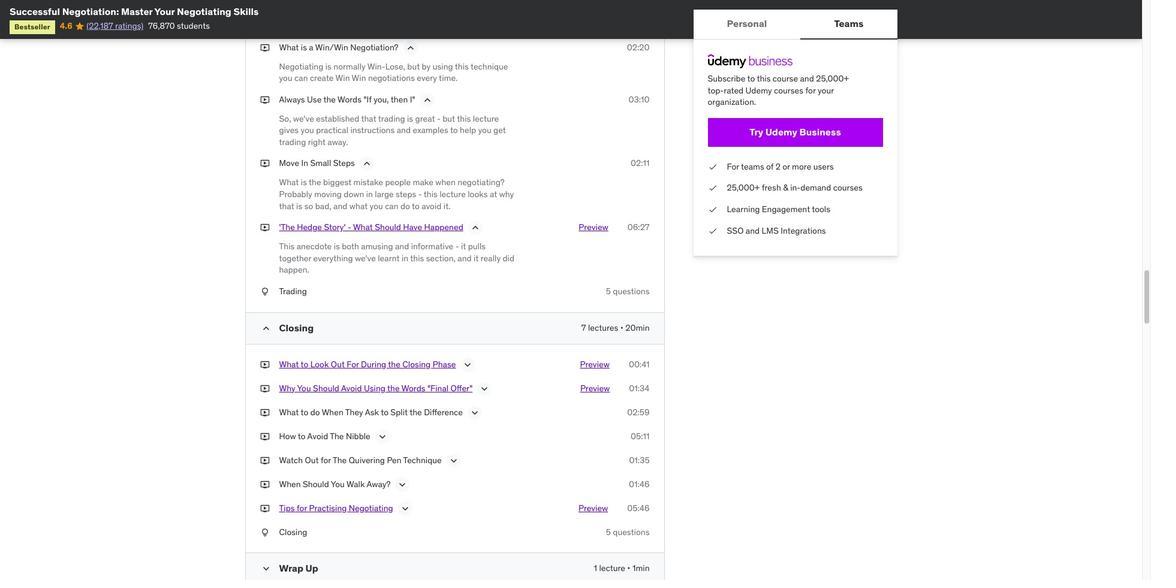 Task type: locate. For each thing, give the bounding box(es) containing it.
0 vertical spatial trading
[[378, 113, 405, 124]]

small
[[310, 158, 331, 169]]

small image
[[260, 322, 272, 334], [260, 563, 272, 575]]

when
[[322, 407, 344, 418], [279, 479, 301, 490]]

- inside this anecdote is both amusing and informative - it pulls together everything we've learnt in this section, and it really did happen.
[[456, 241, 459, 252]]

5 questions
[[606, 286, 650, 297], [606, 527, 650, 538]]

this
[[279, 241, 295, 252]]

walk
[[347, 479, 365, 490]]

negotiating inside button
[[349, 503, 393, 514]]

udemy business image
[[708, 54, 793, 68]]

for left teams
[[727, 161, 740, 172]]

teams
[[741, 161, 765, 172]]

1 vertical spatial 5
[[606, 527, 611, 538]]

0 horizontal spatial courses
[[774, 85, 804, 96]]

wrap up
[[279, 563, 318, 575]]

what up probably
[[279, 177, 299, 188]]

technique
[[471, 61, 508, 72]]

tab list
[[694, 10, 898, 40]]

courses
[[774, 85, 804, 96], [834, 183, 863, 193]]

tips for practising negotiating button
[[279, 503, 393, 517]]

for
[[727, 161, 740, 172], [347, 359, 359, 370]]

is up create on the top left of page
[[326, 61, 332, 72]]

is up everything
[[334, 241, 340, 252]]

watch out for the quivering pen technique
[[279, 455, 442, 466]]

0 vertical spatial it
[[461, 241, 466, 252]]

the inside what is the biggest mistake people make when negotiating? probably moving down in large steps - this lecture looks at why that is so bad, and what you can do to avoid it.
[[309, 177, 321, 188]]

nibble
[[346, 431, 371, 442]]

0 vertical spatial 5
[[606, 286, 611, 297]]

hide lecture description image
[[421, 94, 433, 106], [361, 158, 373, 170], [469, 222, 481, 234]]

1 vertical spatial negotiating
[[279, 61, 323, 72]]

• left 20min
[[621, 322, 624, 333]]

closing down tips
[[279, 527, 307, 538]]

so,
[[279, 113, 291, 124]]

negotiating inside negotiating is normally win-lose, but by using this technique you can create win win negotiations every time.
[[279, 61, 323, 72]]

1 vertical spatial should
[[313, 383, 339, 394]]

can inside negotiating is normally win-lose, but by using this technique you can create win win negotiations every time.
[[295, 73, 308, 83]]

is inside this anecdote is both amusing and informative - it pulls together everything we've learnt in this section, and it really did happen.
[[334, 241, 340, 252]]

0 horizontal spatial lecture
[[440, 189, 466, 200]]

do down steps
[[401, 201, 410, 212]]

- left pulls
[[456, 241, 459, 252]]

5 questions down 05:46
[[606, 527, 650, 538]]

0 horizontal spatial that
[[279, 201, 294, 212]]

biggest
[[323, 177, 352, 188]]

this left course
[[757, 73, 771, 84]]

0 vertical spatial for
[[806, 85, 816, 96]]

words left "if
[[338, 94, 362, 105]]

2 vertical spatial lecture
[[599, 563, 626, 574]]

0 vertical spatial questions
[[613, 286, 650, 297]]

you right why
[[297, 383, 311, 394]]

you
[[297, 383, 311, 394], [331, 479, 345, 490]]

and inside subscribe to this course and 25,000+ top‑rated udemy courses for your organization.
[[800, 73, 814, 84]]

1 horizontal spatial hide lecture description image
[[421, 94, 433, 106]]

that inside what is the biggest mistake people make when negotiating? probably moving down in large steps - this lecture looks at why that is so bad, and what you can do to avoid it.
[[279, 201, 294, 212]]

1 horizontal spatial that
[[361, 113, 377, 124]]

0 vertical spatial hide lecture description image
[[421, 94, 433, 106]]

we've down amusing
[[355, 253, 376, 264]]

what up how
[[279, 407, 299, 418]]

in
[[301, 158, 308, 169]]

questions for closing
[[613, 527, 650, 538]]

1 vertical spatial 25,000+
[[727, 183, 760, 193]]

02:59
[[628, 407, 650, 418]]

the up moving
[[309, 177, 321, 188]]

1 horizontal spatial words
[[402, 383, 426, 394]]

0 vertical spatial for
[[727, 161, 740, 172]]

1 vertical spatial you
[[331, 479, 345, 490]]

for right tips
[[297, 503, 307, 514]]

udemy right the try
[[766, 126, 798, 138]]

what
[[350, 201, 368, 212]]

1 win from the left
[[336, 73, 350, 83]]

1 vertical spatial but
[[443, 113, 455, 124]]

this inside what is the biggest mistake people make when negotiating? probably moving down in large steps - this lecture looks at why that is so bad, and what you can do to avoid it.
[[424, 189, 438, 200]]

2 vertical spatial should
[[303, 479, 329, 490]]

out right watch
[[305, 455, 319, 466]]

negotiating
[[177, 5, 231, 17], [279, 61, 323, 72], [349, 503, 393, 514]]

to inside button
[[301, 359, 308, 370]]

always use the words "if you, then i"
[[279, 94, 415, 105]]

you down large
[[370, 201, 383, 212]]

what inside button
[[353, 222, 373, 233]]

and left "examples" on the top of page
[[397, 125, 411, 136]]

0 horizontal spatial win
[[336, 73, 350, 83]]

for left your
[[806, 85, 816, 96]]

why you should avoid using the words "final offer" button
[[279, 383, 473, 397]]

for down how to avoid the nibble on the left of the page
[[321, 455, 331, 466]]

5 questions up 20min
[[606, 286, 650, 297]]

the left the nibble in the left bottom of the page
[[330, 431, 344, 442]]

1 horizontal spatial when
[[322, 407, 344, 418]]

preview left 06:27
[[579, 222, 609, 233]]

1 vertical spatial that
[[279, 201, 294, 212]]

0 horizontal spatial hide lecture description image
[[361, 158, 373, 170]]

do inside what is the biggest mistake people make when negotiating? probably moving down in large steps - this lecture looks at why that is so bad, and what you can do to avoid it.
[[401, 201, 410, 212]]

0 horizontal spatial show lecture description image
[[377, 431, 389, 443]]

you
[[279, 73, 293, 83], [301, 125, 314, 136], [478, 125, 492, 136], [370, 201, 383, 212]]

1 horizontal spatial win
[[352, 73, 366, 83]]

2 horizontal spatial for
[[806, 85, 816, 96]]

in-
[[791, 183, 801, 193]]

your
[[818, 85, 834, 96]]

- down make
[[418, 189, 422, 200]]

2 vertical spatial negotiating
[[349, 503, 393, 514]]

1 horizontal spatial in
[[402, 253, 409, 264]]

0 vertical spatial courses
[[774, 85, 804, 96]]

probably
[[279, 189, 312, 200]]

in
[[366, 189, 373, 200], [402, 253, 409, 264]]

1 horizontal spatial for
[[321, 455, 331, 466]]

0 horizontal spatial in
[[366, 189, 373, 200]]

that up instructions
[[361, 113, 377, 124]]

more
[[792, 161, 812, 172]]

0 vertical spatial •
[[621, 322, 624, 333]]

show lecture description image right the nibble in the left bottom of the page
[[377, 431, 389, 443]]

5 questions for closing
[[606, 527, 650, 538]]

wrap
[[279, 563, 304, 575]]

show lecture description image right technique
[[448, 455, 460, 467]]

7 lectures • 20min
[[582, 322, 650, 333]]

but inside negotiating is normally win-lose, but by using this technique you can create win win negotiations every time.
[[407, 61, 420, 72]]

what for do
[[279, 407, 299, 418]]

2 horizontal spatial hide lecture description image
[[469, 222, 481, 234]]

the
[[330, 431, 344, 442], [333, 455, 347, 466]]

0 horizontal spatial but
[[407, 61, 420, 72]]

udemy inside subscribe to this course and 25,000+ top‑rated udemy courses for your organization.
[[746, 85, 772, 96]]

to
[[748, 73, 755, 84], [450, 125, 458, 136], [412, 201, 420, 212], [301, 359, 308, 370], [301, 407, 308, 418], [381, 407, 389, 418], [298, 431, 306, 442]]

1 horizontal spatial avoid
[[341, 383, 362, 394]]

is inside negotiating is normally win-lose, but by using this technique you can create win win negotiations every time.
[[326, 61, 332, 72]]

what up why
[[279, 359, 299, 370]]

when should you walk away?
[[279, 479, 391, 490]]

during
[[361, 359, 386, 370]]

0 horizontal spatial we've
[[293, 113, 314, 124]]

trading down gives
[[279, 137, 306, 147]]

words inside button
[[402, 383, 426, 394]]

2 5 from the top
[[606, 527, 611, 538]]

0 vertical spatial 25,000+
[[816, 73, 849, 84]]

1 horizontal spatial we've
[[355, 253, 376, 264]]

questions down 05:46
[[613, 527, 650, 538]]

instructions
[[351, 125, 395, 136]]

hide lecture description image right the i"
[[421, 94, 433, 106]]

negotiating down a
[[279, 61, 323, 72]]

what inside what is the biggest mistake people make when negotiating? probably moving down in large steps - this lecture looks at why that is so bad, and what you can do to avoid it.
[[279, 177, 299, 188]]

1 vertical spatial out
[[305, 455, 319, 466]]

what inside button
[[279, 359, 299, 370]]

win
[[336, 73, 350, 83], [352, 73, 366, 83]]

what
[[279, 42, 299, 52], [279, 177, 299, 188], [353, 222, 373, 233], [279, 359, 299, 370], [279, 407, 299, 418]]

show lecture description image
[[462, 359, 474, 371], [479, 383, 491, 395], [469, 407, 481, 419], [397, 479, 409, 491], [399, 503, 411, 515]]

so, we've established that trading is great - but this lecture gives you practical instructions and examples to help you get trading right away.
[[279, 113, 506, 147]]

this down informative
[[410, 253, 424, 264]]

try udemy business link
[[708, 118, 883, 147]]

look
[[310, 359, 329, 370]]

subscribe
[[708, 73, 746, 84]]

25,000+ fresh & in-demand courses
[[727, 183, 863, 193]]

1 horizontal spatial but
[[443, 113, 455, 124]]

7
[[582, 322, 586, 333]]

engagement
[[762, 204, 810, 215]]

1 vertical spatial the
[[333, 455, 347, 466]]

0 vertical spatial do
[[401, 201, 410, 212]]

how
[[279, 431, 296, 442]]

0 horizontal spatial words
[[338, 94, 362, 105]]

the
[[324, 94, 336, 105], [309, 177, 321, 188], [388, 359, 401, 370], [387, 383, 400, 394], [410, 407, 422, 418]]

1 horizontal spatial courses
[[834, 183, 863, 193]]

that
[[361, 113, 377, 124], [279, 201, 294, 212]]

show lecture description image right phase
[[462, 359, 474, 371]]

you inside what is the biggest mistake people make when negotiating? probably moving down in large steps - this lecture looks at why that is so bad, and what you can do to avoid it.
[[370, 201, 383, 212]]

learning
[[727, 204, 760, 215]]

you inside negotiating is normally win-lose, but by using this technique you can create win win negotiations every time.
[[279, 73, 293, 83]]

xsmall image for 05:11
[[260, 431, 270, 443]]

students
[[177, 21, 210, 31]]

should down look
[[313, 383, 339, 394]]

5 questions for trading
[[606, 286, 650, 297]]

lms
[[762, 225, 779, 236]]

hide lecture description image up pulls
[[469, 222, 481, 234]]

lecture up it.
[[440, 189, 466, 200]]

0 vertical spatial that
[[361, 113, 377, 124]]

what down what
[[353, 222, 373, 233]]

0 vertical spatial small image
[[260, 322, 272, 334]]

out
[[331, 359, 345, 370], [305, 455, 319, 466]]

1 vertical spatial 5 questions
[[606, 527, 650, 538]]

make
[[413, 177, 434, 188]]

words left ""final"
[[402, 383, 426, 394]]

1 vertical spatial small image
[[260, 563, 272, 575]]

1 small image from the top
[[260, 322, 272, 334]]

to down steps
[[412, 201, 420, 212]]

0 horizontal spatial you
[[297, 383, 311, 394]]

show lecture description image down pen
[[399, 503, 411, 515]]

1 vertical spatial for
[[347, 359, 359, 370]]

but up "examples" on the top of page
[[443, 113, 455, 124]]

1 horizontal spatial •
[[628, 563, 631, 574]]

always
[[279, 94, 305, 105]]

2 vertical spatial closing
[[279, 527, 307, 538]]

and inside what is the biggest mistake people make when negotiating? probably moving down in large steps - this lecture looks at why that is so bad, and what you can do to avoid it.
[[334, 201, 348, 212]]

2 vertical spatial for
[[297, 503, 307, 514]]

this inside subscribe to this course and 25,000+ top‑rated udemy courses for your organization.
[[757, 73, 771, 84]]

1 vertical spatial for
[[321, 455, 331, 466]]

05:46
[[628, 503, 650, 514]]

and up learnt
[[395, 241, 409, 252]]

for teams of 2 or more users
[[727, 161, 834, 172]]

0 horizontal spatial •
[[621, 322, 624, 333]]

&
[[783, 183, 789, 193]]

closing left phase
[[403, 359, 431, 370]]

your
[[154, 5, 175, 17]]

i"
[[410, 94, 415, 105]]

0 vertical spatial udemy
[[746, 85, 772, 96]]

hide lecture description image up mistake
[[361, 158, 373, 170]]

1 horizontal spatial it
[[474, 253, 479, 264]]

1 horizontal spatial negotiating
[[279, 61, 323, 72]]

that inside the so, we've established that trading is great - but this lecture gives you practical instructions and examples to help you get trading right away.
[[361, 113, 377, 124]]

25,000+ up your
[[816, 73, 849, 84]]

0 vertical spatial can
[[295, 73, 308, 83]]

tab list containing personal
[[694, 10, 898, 40]]

out inside button
[[331, 359, 345, 370]]

courses right demand in the right of the page
[[834, 183, 863, 193]]

0 vertical spatial we've
[[293, 113, 314, 124]]

avoid right how
[[307, 431, 328, 442]]

this up time. on the top
[[455, 61, 469, 72]]

xsmall image
[[708, 204, 718, 216], [708, 225, 718, 237], [260, 407, 270, 419], [260, 431, 270, 443], [260, 503, 270, 515]]

questions for trading
[[613, 286, 650, 297]]

closing down trading
[[279, 322, 314, 334]]

lose,
[[385, 61, 405, 72]]

this up avoid
[[424, 189, 438, 200]]

25,000+ up learning
[[727, 183, 760, 193]]

master
[[121, 5, 153, 17]]

• for wrap up
[[628, 563, 631, 574]]

1 5 from the top
[[606, 286, 611, 297]]

1 vertical spatial closing
[[403, 359, 431, 370]]

02:11
[[631, 158, 650, 169]]

1 horizontal spatial 25,000+
[[816, 73, 849, 84]]

create
[[310, 73, 334, 83]]

udemy up 'organization.'
[[746, 85, 772, 96]]

1 vertical spatial trading
[[279, 137, 306, 147]]

"final
[[428, 383, 449, 394]]

2 questions from the top
[[613, 527, 650, 538]]

try
[[750, 126, 764, 138]]

0 vertical spatial but
[[407, 61, 420, 72]]

hedge
[[297, 222, 322, 233]]

5 up lectures
[[606, 286, 611, 297]]

do up how to avoid the nibble on the left of the page
[[310, 407, 320, 418]]

when down watch
[[279, 479, 301, 490]]

1 vertical spatial words
[[402, 383, 426, 394]]

1 5 questions from the top
[[606, 286, 650, 297]]

we've right so,
[[293, 113, 314, 124]]

1 horizontal spatial do
[[401, 201, 410, 212]]

up
[[306, 563, 318, 575]]

practising
[[309, 503, 347, 514]]

1 horizontal spatial you
[[331, 479, 345, 490]]

we've inside this anecdote is both amusing and informative - it pulls together everything we've learnt in this section, and it really did happen.
[[355, 253, 376, 264]]

it down pulls
[[474, 253, 479, 264]]

but inside the so, we've established that trading is great - but this lecture gives you practical instructions and examples to help you get trading right away.
[[443, 113, 455, 124]]

to right how
[[298, 431, 306, 442]]

lecture inside what is the biggest mistake people make when negotiating? probably moving down in large steps - this lecture looks at why that is so bad, and what you can do to avoid it.
[[440, 189, 466, 200]]

- right great
[[437, 113, 441, 124]]

you left walk
[[331, 479, 345, 490]]

2 5 questions from the top
[[606, 527, 650, 538]]

closing
[[279, 322, 314, 334], [403, 359, 431, 370], [279, 527, 307, 538]]

hide lecture description image for always use the words "if you, then i"
[[421, 94, 433, 106]]

users
[[814, 161, 834, 172]]

courses down course
[[774, 85, 804, 96]]

negotiating down away? on the left bottom of page
[[349, 503, 393, 514]]

integrations
[[781, 225, 826, 236]]

1 vertical spatial questions
[[613, 527, 650, 538]]

for inside button
[[347, 359, 359, 370]]

win-
[[368, 61, 385, 72]]

5
[[606, 286, 611, 297], [606, 527, 611, 538]]

avoid left using
[[341, 383, 362, 394]]

but left by
[[407, 61, 420, 72]]

fresh
[[762, 183, 781, 193]]

for
[[806, 85, 816, 96], [321, 455, 331, 466], [297, 503, 307, 514]]

that down probably
[[279, 201, 294, 212]]

is left great
[[407, 113, 413, 124]]

and right course
[[800, 73, 814, 84]]

personal
[[727, 18, 767, 30]]

2 small image from the top
[[260, 563, 272, 575]]

- right story' on the left top of the page
[[348, 222, 351, 233]]

ratings)
[[115, 21, 143, 31]]

0 horizontal spatial avoid
[[307, 431, 328, 442]]

this up 'help'
[[457, 113, 471, 124]]

5 for closing
[[606, 527, 611, 538]]

lecture inside the so, we've established that trading is great - but this lecture gives you practical instructions and examples to help you get trading right away.
[[473, 113, 499, 124]]

0 horizontal spatial for
[[347, 359, 359, 370]]

questions up 20min
[[613, 286, 650, 297]]

hide lecture description image for move in small steps
[[361, 158, 373, 170]]

1 questions from the top
[[613, 286, 650, 297]]

when left they
[[322, 407, 344, 418]]

the up when should you walk away?
[[333, 455, 347, 466]]

courses inside subscribe to this course and 25,000+ top‑rated udemy courses for your organization.
[[774, 85, 804, 96]]

out right look
[[331, 359, 345, 370]]

try udemy business
[[750, 126, 841, 138]]

•
[[621, 322, 624, 333], [628, 563, 631, 574]]

2 horizontal spatial negotiating
[[349, 503, 393, 514]]

01:34
[[629, 383, 650, 394]]

lecture up get
[[473, 113, 499, 124]]

negotiating up students
[[177, 5, 231, 17]]

and down pulls
[[458, 253, 472, 264]]

how to avoid the nibble
[[279, 431, 371, 442]]

what to do when they ask to split the difference
[[279, 407, 463, 418]]

0 horizontal spatial do
[[310, 407, 320, 418]]

can down large
[[385, 201, 399, 212]]

is left a
[[301, 42, 307, 52]]

5 up 1 lecture • 1min
[[606, 527, 611, 538]]

the for avoid
[[330, 431, 344, 442]]

xsmall image for 05:46
[[260, 503, 270, 515]]

xsmall image
[[260, 42, 270, 53], [260, 94, 270, 106], [260, 158, 270, 170], [708, 161, 718, 173], [708, 183, 718, 194], [260, 222, 270, 234], [260, 286, 270, 298], [260, 359, 270, 371], [260, 383, 270, 395], [260, 455, 270, 467], [260, 479, 270, 491], [260, 527, 270, 539]]

show lecture description image for how to avoid the nibble
[[377, 431, 389, 443]]

0 vertical spatial in
[[366, 189, 373, 200]]

1 vertical spatial in
[[402, 253, 409, 264]]

show lecture description image right offer"
[[479, 383, 491, 395]]

1 vertical spatial we've
[[355, 253, 376, 264]]

lecture right 1 on the right of page
[[599, 563, 626, 574]]

0 horizontal spatial for
[[297, 503, 307, 514]]

can left create on the top left of page
[[295, 73, 308, 83]]

0 vertical spatial out
[[331, 359, 345, 370]]

time.
[[439, 73, 458, 83]]

in down mistake
[[366, 189, 373, 200]]

avoid inside button
[[341, 383, 362, 394]]

what for look
[[279, 359, 299, 370]]

show lecture description image
[[377, 431, 389, 443], [448, 455, 460, 467]]

trading down then
[[378, 113, 405, 124]]

1 vertical spatial can
[[385, 201, 399, 212]]

'the hedge story' - what should have happened
[[279, 222, 463, 233]]

- inside button
[[348, 222, 351, 233]]

is inside the so, we've established that trading is great - but this lecture gives you practical instructions and examples to help you get trading right away.
[[407, 113, 413, 124]]

• for closing
[[621, 322, 624, 333]]

'the hedge story' - what should have happened button
[[279, 222, 463, 236]]

closing for 7 lectures
[[279, 322, 314, 334]]

can inside what is the biggest mistake people make when negotiating? probably moving down in large steps - this lecture looks at why that is so bad, and what you can do to avoid it.
[[385, 201, 399, 212]]

0 horizontal spatial negotiating
[[177, 5, 231, 17]]

1 horizontal spatial lecture
[[473, 113, 499, 124]]

the right using
[[387, 383, 400, 394]]

tips for practising negotiating
[[279, 503, 393, 514]]

0 vertical spatial closing
[[279, 322, 314, 334]]

0 vertical spatial show lecture description image
[[377, 431, 389, 443]]

1 vertical spatial hide lecture description image
[[361, 158, 373, 170]]

really
[[481, 253, 501, 264]]

trading
[[279, 286, 307, 297]]

0 horizontal spatial when
[[279, 479, 301, 490]]

0 horizontal spatial can
[[295, 73, 308, 83]]

0 vertical spatial the
[[330, 431, 344, 442]]

1 horizontal spatial for
[[727, 161, 740, 172]]

preview left 05:46
[[579, 503, 608, 514]]



Task type: describe. For each thing, give the bounding box(es) containing it.
what is the biggest mistake people make when negotiating? probably moving down in large steps - this lecture looks at why that is so bad, and what you can do to avoid it.
[[279, 177, 514, 212]]

why
[[499, 189, 514, 200]]

they
[[345, 407, 363, 418]]

the right split
[[410, 407, 422, 418]]

05:11
[[631, 431, 650, 442]]

the right during
[[388, 359, 401, 370]]

show lecture description image for tips for practising negotiating
[[399, 503, 411, 515]]

this inside negotiating is normally win-lose, but by using this technique you can create win win negotiations every time.
[[455, 61, 469, 72]]

using
[[364, 383, 386, 394]]

is left so
[[296, 201, 302, 212]]

what to look out for during the closing phase button
[[279, 359, 456, 373]]

amusing
[[361, 241, 393, 252]]

1 vertical spatial courses
[[834, 183, 863, 193]]

bestseller
[[14, 22, 50, 31]]

to inside subscribe to this course and 25,000+ top‑rated udemy courses for your organization.
[[748, 73, 755, 84]]

for inside subscribe to this course and 25,000+ top‑rated udemy courses for your organization.
[[806, 85, 816, 96]]

ask
[[365, 407, 379, 418]]

show lecture description image down offer"
[[469, 407, 481, 419]]

and right 'sso'
[[746, 225, 760, 236]]

skills
[[234, 5, 259, 17]]

informative
[[411, 241, 454, 252]]

1
[[594, 563, 597, 574]]

you inside button
[[297, 383, 311, 394]]

preview left the 01:34
[[581, 383, 610, 394]]

people
[[385, 177, 411, 188]]

we've inside the so, we've established that trading is great - but this lecture gives you practical instructions and examples to help you get trading right away.
[[293, 113, 314, 124]]

should inside button
[[375, 222, 401, 233]]

in inside what is the biggest mistake people make when negotiating? probably moving down in large steps - this lecture looks at why that is so bad, and what you can do to avoid it.
[[366, 189, 373, 200]]

you left get
[[478, 125, 492, 136]]

is up probably
[[301, 177, 307, 188]]

both
[[342, 241, 359, 252]]

by
[[422, 61, 431, 72]]

watch
[[279, 455, 303, 466]]

tips
[[279, 503, 295, 514]]

to up how to avoid the nibble on the left of the page
[[301, 407, 308, 418]]

successful
[[10, 5, 60, 17]]

01:35
[[629, 455, 650, 466]]

split
[[391, 407, 408, 418]]

0 horizontal spatial out
[[305, 455, 319, 466]]

what for the
[[279, 177, 299, 188]]

subscribe to this course and 25,000+ top‑rated udemy courses for your organization.
[[708, 73, 849, 107]]

steps
[[396, 189, 416, 200]]

the right use
[[324, 94, 336, 105]]

teams button
[[801, 10, 898, 38]]

2 vertical spatial hide lecture description image
[[469, 222, 481, 234]]

'the
[[279, 222, 295, 233]]

hide lecture description image
[[405, 42, 417, 54]]

when
[[436, 177, 456, 188]]

away.
[[328, 137, 348, 147]]

move
[[279, 158, 299, 169]]

everything
[[313, 253, 353, 264]]

this inside the so, we've established that trading is great - but this lecture gives you practical instructions and examples to help you get trading right away.
[[457, 113, 471, 124]]

the for for
[[333, 455, 347, 466]]

show lecture description image for why you should avoid using the words "final offer"
[[479, 383, 491, 395]]

negotiating?
[[458, 177, 505, 188]]

25,000+ inside subscribe to this course and 25,000+ top‑rated udemy courses for your organization.
[[816, 73, 849, 84]]

looks
[[468, 189, 488, 200]]

5 for trading
[[606, 286, 611, 297]]

0 horizontal spatial it
[[461, 241, 466, 252]]

02:20
[[627, 42, 650, 52]]

what for a
[[279, 42, 299, 52]]

(22,187 ratings)
[[87, 21, 143, 31]]

small image for closing
[[260, 322, 272, 334]]

win/win
[[315, 42, 348, 52]]

pen
[[387, 455, 402, 466]]

to right ask
[[381, 407, 389, 418]]

1 vertical spatial avoid
[[307, 431, 328, 442]]

show lecture description image for watch out for the quivering pen technique
[[448, 455, 460, 467]]

in inside this anecdote is both amusing and informative - it pulls together everything we've learnt in this section, and it really did happen.
[[402, 253, 409, 264]]

76,870 students
[[148, 21, 210, 31]]

- inside the so, we've established that trading is great - but this lecture gives you practical instructions and examples to help you get trading right away.
[[437, 113, 441, 124]]

using
[[433, 61, 453, 72]]

get
[[494, 125, 506, 136]]

to inside what is the biggest mistake people make when negotiating? probably moving down in large steps - this lecture looks at why that is so bad, and what you can do to avoid it.
[[412, 201, 420, 212]]

examples
[[413, 125, 449, 136]]

2 win from the left
[[352, 73, 366, 83]]

gives
[[279, 125, 299, 136]]

of
[[767, 161, 774, 172]]

1 vertical spatial udemy
[[766, 126, 798, 138]]

03:10
[[629, 94, 650, 105]]

(22,187
[[87, 21, 113, 31]]

1 vertical spatial it
[[474, 253, 479, 264]]

you up right
[[301, 125, 314, 136]]

closing for 5 questions
[[279, 527, 307, 538]]

organization.
[[708, 97, 756, 107]]

small image for wrap up
[[260, 563, 272, 575]]

normally
[[334, 61, 366, 72]]

1min
[[633, 563, 650, 574]]

it.
[[444, 201, 451, 212]]

a
[[309, 42, 314, 52]]

why you should avoid using the words "final offer"
[[279, 383, 473, 394]]

avoid
[[422, 201, 442, 212]]

help
[[460, 125, 476, 136]]

learnt
[[378, 253, 400, 264]]

xsmall image for 02:59
[[260, 407, 270, 419]]

anecdote
[[297, 241, 332, 252]]

closing inside button
[[403, 359, 431, 370]]

established
[[316, 113, 359, 124]]

why
[[279, 383, 296, 394]]

show lecture description image for what to look out for during the closing phase
[[462, 359, 474, 371]]

use
[[307, 94, 322, 105]]

01:46
[[629, 479, 650, 490]]

to inside the so, we've established that trading is great - but this lecture gives you practical instructions and examples to help you get trading right away.
[[450, 125, 458, 136]]

personal button
[[694, 10, 801, 38]]

mistake
[[354, 177, 383, 188]]

"if
[[364, 94, 372, 105]]

this inside this anecdote is both amusing and informative - it pulls together everything we've learnt in this section, and it really did happen.
[[410, 253, 424, 264]]

1 vertical spatial when
[[279, 479, 301, 490]]

and inside the so, we've established that trading is great - but this lecture gives you practical instructions and examples to help you get trading right away.
[[397, 125, 411, 136]]

0 horizontal spatial trading
[[279, 137, 306, 147]]

lectures
[[588, 322, 619, 333]]

phase
[[433, 359, 456, 370]]

0 vertical spatial when
[[322, 407, 344, 418]]

show lecture description image right away? on the left bottom of page
[[397, 479, 409, 491]]

0 vertical spatial negotiating
[[177, 5, 231, 17]]

4.6
[[60, 21, 73, 31]]

every
[[417, 73, 437, 83]]

difference
[[424, 407, 463, 418]]

should inside button
[[313, 383, 339, 394]]

negotiating is normally win-lose, but by using this technique you can create win win negotiations every time.
[[279, 61, 508, 83]]

this anecdote is both amusing and informative - it pulls together everything we've learnt in this section, and it really did happen.
[[279, 241, 515, 276]]

or
[[783, 161, 790, 172]]

0 horizontal spatial 25,000+
[[727, 183, 760, 193]]

preview for 06:27
[[579, 222, 609, 233]]

practical
[[316, 125, 348, 136]]

for inside button
[[297, 503, 307, 514]]

1 horizontal spatial trading
[[378, 113, 405, 124]]

76,870
[[148, 21, 175, 31]]

00:41
[[629, 359, 650, 370]]

what to look out for during the closing phase
[[279, 359, 456, 370]]

moving
[[314, 189, 342, 200]]

preview for 00:41
[[580, 359, 610, 370]]

great
[[415, 113, 435, 124]]

- inside what is the biggest mistake people make when negotiating? probably moving down in large steps - this lecture looks at why that is so bad, and what you can do to avoid it.
[[418, 189, 422, 200]]

technique
[[403, 455, 442, 466]]

bad,
[[315, 201, 331, 212]]

preview for 05:46
[[579, 503, 608, 514]]

so
[[305, 201, 313, 212]]



Task type: vqa. For each thing, say whether or not it's contained in the screenshot.
prepare inside Learn how to prepare the Trial Balance (and Adjusted Trial Balance)
no



